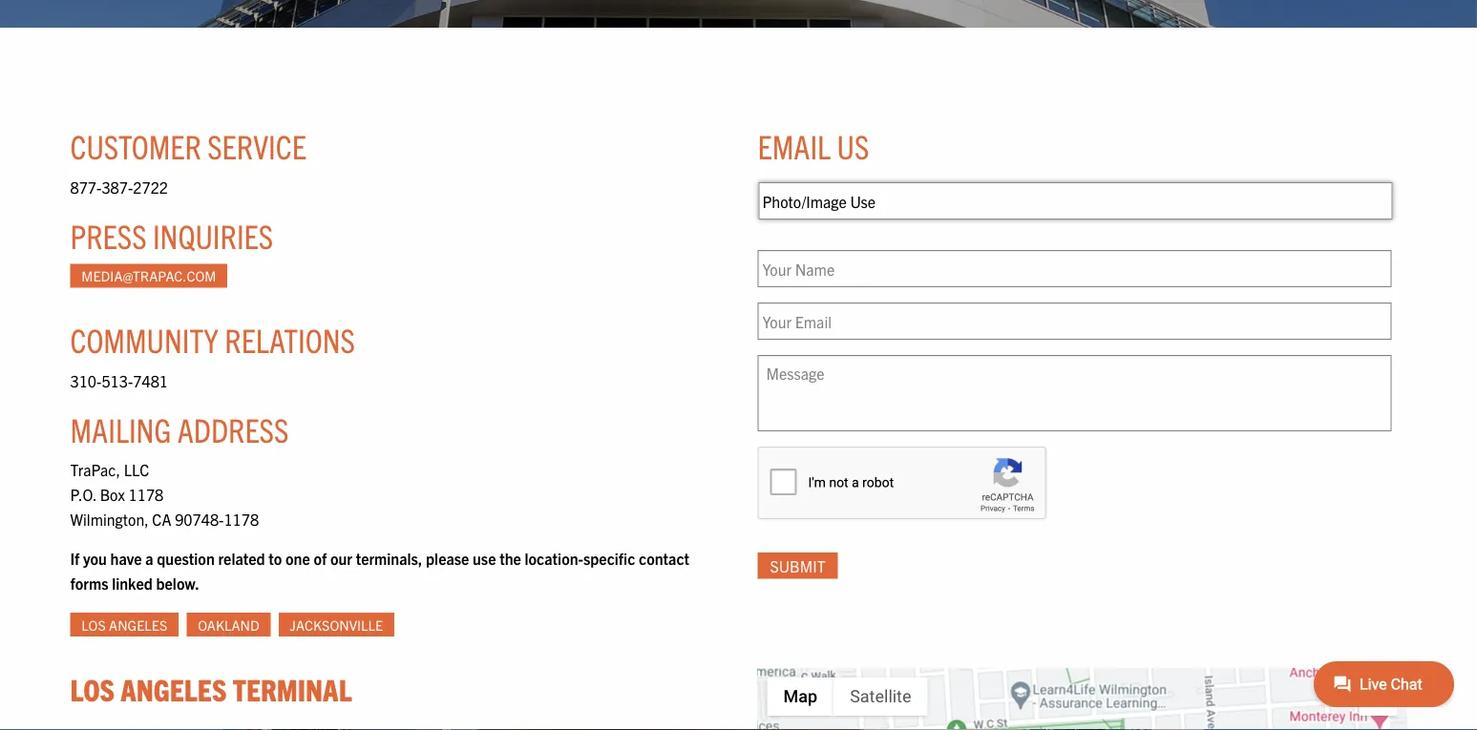 Task type: vqa. For each thing, say whether or not it's contained in the screenshot.
the rightmost 1178
yes



Task type: describe. For each thing, give the bounding box(es) containing it.
the
[[500, 549, 521, 568]]

inquiries
[[153, 215, 273, 256]]

los angeles
[[81, 616, 167, 633]]

387-
[[102, 177, 133, 196]]

below.
[[156, 574, 199, 593]]

0 vertical spatial 1178
[[128, 485, 164, 504]]

Your Name text field
[[758, 250, 1392, 287]]

have
[[110, 549, 142, 568]]

box
[[100, 485, 125, 504]]

wilmington,
[[70, 509, 149, 528]]

specific
[[583, 549, 635, 568]]

customer
[[70, 125, 201, 166]]

please
[[426, 549, 469, 568]]

2722
[[133, 177, 168, 196]]

use
[[473, 549, 496, 568]]

jacksonville
[[290, 616, 383, 633]]

llc
[[124, 460, 149, 480]]

angeles for los angeles
[[109, 616, 167, 633]]

email us
[[758, 125, 869, 166]]

trapac, llc p.o. box 1178 wilmington, ca 90748-1178
[[70, 460, 259, 528]]

if you have a question related to one of our terminals, please use the location-specific contact forms linked below.
[[70, 549, 690, 593]]

one
[[286, 549, 310, 568]]

us
[[837, 125, 869, 166]]

los for los angeles terminal
[[70, 670, 115, 708]]

los for los angeles
[[81, 616, 106, 633]]

press
[[70, 215, 147, 256]]

satellite button
[[834, 678, 928, 716]]

angeles for los angeles terminal
[[121, 670, 227, 708]]

90748-
[[175, 509, 224, 528]]

terminal
[[233, 670, 352, 708]]

877-
[[70, 177, 102, 196]]

map
[[784, 687, 818, 707]]

mailing address
[[70, 409, 289, 450]]

question
[[157, 549, 215, 568]]

none submit inside 'main content'
[[758, 553, 838, 579]]

jacksonville link
[[279, 613, 394, 637]]

310-
[[70, 371, 102, 390]]

relations
[[225, 319, 355, 360]]

community
[[70, 319, 219, 360]]



Task type: locate. For each thing, give the bounding box(es) containing it.
los inside los angeles link
[[81, 616, 106, 633]]

513-
[[102, 371, 133, 390]]

1 vertical spatial los
[[70, 670, 115, 708]]

media@trapac.com link
[[70, 264, 227, 288]]

service
[[207, 125, 306, 166]]

main content containing customer service
[[51, 85, 1477, 731]]

1178
[[128, 485, 164, 504], [224, 509, 259, 528]]

877-387-2722
[[70, 177, 168, 196]]

310-513-7481
[[70, 371, 168, 390]]

press inquiries
[[70, 215, 273, 256]]

angeles down los angeles link
[[121, 670, 227, 708]]

None submit
[[758, 553, 838, 579]]

terminals,
[[356, 549, 422, 568]]

contact
[[639, 549, 690, 568]]

angeles
[[109, 616, 167, 633], [121, 670, 227, 708]]

1178 down llc
[[128, 485, 164, 504]]

address
[[177, 409, 289, 450]]

linked
[[112, 574, 153, 593]]

email
[[758, 125, 831, 166]]

los down los angeles link
[[70, 670, 115, 708]]

angeles down linked
[[109, 616, 167, 633]]

los down forms
[[81, 616, 106, 633]]

1 horizontal spatial 1178
[[224, 509, 259, 528]]

of
[[314, 549, 327, 568]]

Your Email text field
[[758, 303, 1392, 340]]

media@trapac.com
[[81, 267, 216, 285]]

0 vertical spatial angeles
[[109, 616, 167, 633]]

7481
[[133, 371, 168, 390]]

menu bar
[[767, 678, 928, 716]]

if
[[70, 549, 79, 568]]

related
[[218, 549, 265, 568]]

p.o.
[[70, 485, 96, 504]]

menu bar containing map
[[767, 678, 928, 716]]

to
[[269, 549, 282, 568]]

1 vertical spatial angeles
[[121, 670, 227, 708]]

los
[[81, 616, 106, 633], [70, 670, 115, 708]]

oakland
[[198, 616, 259, 633]]

1178 up related
[[224, 509, 259, 528]]

oakland link
[[187, 613, 271, 637]]

0 horizontal spatial 1178
[[128, 485, 164, 504]]

ca
[[152, 509, 171, 528]]

our
[[330, 549, 352, 568]]

customer service
[[70, 125, 306, 166]]

map region
[[632, 600, 1477, 731]]

map button
[[767, 678, 834, 716]]

main content
[[51, 85, 1477, 731]]

0 vertical spatial los
[[81, 616, 106, 633]]

a
[[145, 549, 153, 568]]

los angeles terminal
[[70, 670, 352, 708]]

1 vertical spatial 1178
[[224, 509, 259, 528]]

mailing
[[70, 409, 171, 450]]

Message text field
[[758, 355, 1392, 432]]

community relations
[[70, 319, 355, 360]]

satellite
[[850, 687, 912, 707]]

trapac,
[[70, 460, 120, 480]]

you
[[83, 549, 107, 568]]

los angeles link
[[70, 613, 179, 637]]

menu bar inside 'main content'
[[767, 678, 928, 716]]

location-
[[525, 549, 583, 568]]

forms
[[70, 574, 108, 593]]



